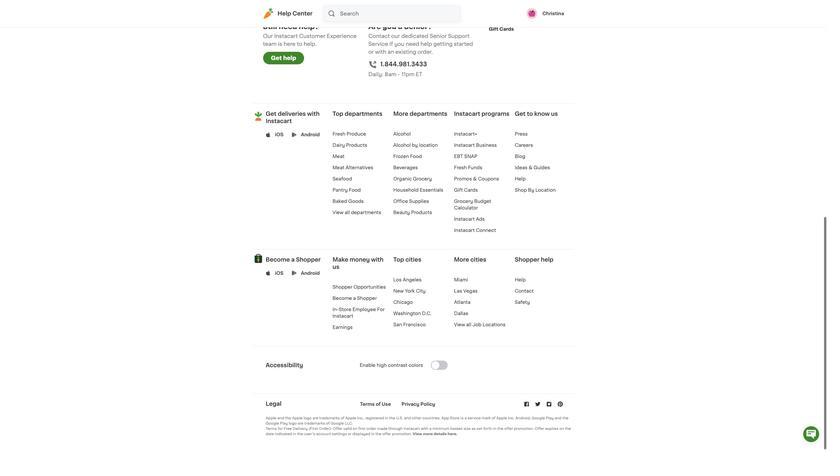 Task type: vqa. For each thing, say whether or not it's contained in the screenshot.
ET on the right of page
yes



Task type: describe. For each thing, give the bounding box(es) containing it.
here.
[[448, 433, 458, 436]]

alcohol for alcohol by location
[[393, 143, 411, 148]]

getting
[[433, 41, 453, 47]]

fresh produce
[[333, 132, 366, 136]]

instacart inside the get deliveries with instacart
[[266, 119, 292, 124]]

shop by location
[[515, 188, 556, 193]]

promos & coupons link
[[454, 177, 499, 181]]

shopper help
[[515, 257, 554, 263]]

food for frozen food
[[410, 154, 422, 159]]

top for top departments
[[333, 111, 343, 117]]

of up order):
[[326, 422, 330, 426]]

pinterest image
[[557, 401, 564, 408]]

washington d.c. link
[[393, 311, 432, 316]]

1.844.981.3433 link
[[380, 60, 427, 69]]

get deliveries with instacart
[[266, 111, 320, 124]]

help inside are you a senior? contact our dedicated senior support service if you need help getting started or with an existing order.
[[421, 41, 432, 47]]

, inside , or follow instacart on
[[441, 0, 442, 3]]

san francisco
[[393, 323, 426, 327]]

is inside still need help? our instacart customer experience team is here to help.
[[278, 41, 282, 47]]

fresh for fresh produce
[[333, 132, 345, 136]]

1 vertical spatial become a shopper
[[333, 296, 377, 301]]

gift inside terms of promos, credits, & gift cards
[[489, 27, 498, 31]]

0 vertical spatial trademarks
[[319, 417, 340, 420]]

employee
[[353, 307, 376, 312]]

2 vertical spatial help
[[515, 278, 526, 282]]

& for promos & coupons
[[473, 177, 477, 181]]

instacart inside still need help? our instacart customer experience team is here to help.
[[274, 33, 298, 39]]

help for shopper help
[[541, 257, 554, 263]]

1 offer from the left
[[333, 427, 343, 431]]

mark
[[482, 417, 491, 420]]

of inside terms of promos, credits, & gift cards
[[505, 20, 510, 25]]

meat alternatives link
[[333, 165, 373, 170]]

meat link
[[333, 154, 345, 159]]

expires
[[545, 427, 559, 431]]

safety
[[515, 300, 530, 305]]

settings
[[332, 433, 347, 436]]

york
[[405, 289, 415, 294]]

baked goods link
[[333, 199, 364, 204]]

the right expires
[[565, 427, 571, 431]]

displayed
[[352, 433, 370, 436]]

more for more cities
[[454, 257, 469, 263]]

is inside apple and the apple logo are trademarks of apple inc., registered in the u.s. and other countries. app store is a service mark of apple inc. android, google play and the google play logo are trademarks of google llc. terms for free delivery (first order): offer valid on first order made through instacart with a minimum basket size as set forth in the offer promotion. offer expires on the date indicated in the user's account settings or displayed in the offer promotion.
[[461, 417, 464, 420]]

(first
[[309, 427, 318, 431]]

twitter instagram , or facebook .
[[296, 6, 386, 11]]

us for make money with us
[[333, 264, 339, 270]]

grocery budget calculator
[[454, 199, 491, 210]]

2 apple from the left
[[292, 417, 303, 420]]

1 vertical spatial offer
[[382, 433, 391, 436]]

1 horizontal spatial logo
[[304, 417, 312, 420]]

view for view all job locations
[[454, 323, 465, 327]]

help for get help
[[283, 55, 296, 61]]

view for view all departments
[[333, 210, 344, 215]]

the down made
[[375, 433, 381, 436]]

3 apple from the left
[[345, 417, 356, 420]]

terms inside apple and the apple logo are trademarks of apple inc., registered in the u.s. and other countries. app store is a service mark of apple inc. android, google play and the google play logo are trademarks of google llc. terms for free delivery (first order): offer valid on first order made through instacart with a minimum basket size as set forth in the offer promotion. offer expires on the date indicated in the user's account settings or displayed in the offer promotion.
[[266, 427, 277, 431]]

terms for terms of promos, credits, & gift cards
[[489, 20, 504, 25]]

user avatar image
[[527, 8, 537, 19]]

delivery
[[293, 427, 308, 431]]

baked
[[333, 199, 347, 204]]

get for get deliveries with instacart
[[266, 111, 276, 117]]

here
[[284, 41, 296, 47]]

locations
[[483, 323, 506, 327]]

1 vertical spatial trademarks
[[304, 422, 325, 426]]

cities for top cities
[[405, 257, 421, 263]]

need inside are you a senior? contact our dedicated senior support service if you need help getting started or with an existing order.
[[406, 41, 419, 47]]

the down pinterest image
[[563, 417, 569, 420]]

date
[[266, 433, 274, 436]]

registered
[[365, 417, 384, 420]]

with inside make money with us
[[371, 257, 384, 263]]

instacart inside in-store employee for instacart
[[333, 314, 353, 319]]

android play store logo image for a
[[292, 271, 297, 276]]

ads
[[476, 217, 485, 222]]

meat alternatives
[[333, 165, 373, 170]]

us for get to know us
[[551, 111, 558, 117]]

android for get deliveries with instacart
[[301, 132, 320, 137]]

instacart programs
[[454, 111, 509, 117]]

atlanta
[[454, 300, 471, 305]]

forth
[[483, 427, 492, 431]]

on inside , or follow instacart on
[[288, 6, 295, 11]]

fresh produce link
[[333, 132, 366, 136]]

ideas & guides link
[[515, 165, 550, 170]]

or inside apple and the apple logo are trademarks of apple inc., registered in the u.s. and other countries. app store is a service mark of apple inc. android, google play and the google play logo are trademarks of google llc. terms for free delivery (first order): offer valid on first order made through instacart with a minimum basket size as set forth in the offer promotion. offer expires on the date indicated in the user's account settings or displayed in the offer promotion.
[[348, 433, 352, 436]]

promos
[[454, 177, 472, 181]]

facebook image
[[523, 401, 530, 408]]

apple and the apple logo are trademarks of apple inc., registered in the u.s. and other countries. app store is a service mark of apple inc. android, google play and the google play logo are trademarks of google llc. terms for free delivery (first order): offer valid on first order made through instacart with a minimum basket size as set forth in the offer promotion. offer expires on the date indicated in the user's account settings or displayed in the offer promotion.
[[266, 417, 571, 436]]

help center
[[278, 11, 313, 16]]

android link for get deliveries with instacart
[[301, 131, 320, 138]]

2 help link from the top
[[515, 278, 526, 282]]

terms for terms of use
[[360, 402, 375, 407]]

for
[[377, 307, 385, 312]]

food for pantry food
[[349, 188, 361, 193]]

products for dairy products
[[346, 143, 367, 148]]

all for departments
[[345, 210, 350, 215]]

0 horizontal spatial are
[[298, 422, 303, 426]]

produce
[[347, 132, 366, 136]]

1 horizontal spatial promotion.
[[514, 427, 534, 431]]

1 horizontal spatial on
[[353, 427, 357, 431]]

1 vertical spatial ,
[[347, 6, 349, 11]]

pantry food
[[333, 188, 361, 193]]

privacy policy link
[[402, 402, 435, 407]]

shopper left make
[[296, 257, 321, 263]]

privacy policy
[[402, 402, 435, 407]]

atlanta link
[[454, 300, 471, 305]]

terms of use
[[360, 402, 391, 407]]

vegas
[[463, 289, 478, 294]]

1 vertical spatial cards
[[464, 188, 478, 193]]

our
[[263, 33, 273, 39]]

get for get help
[[271, 55, 282, 61]]

ebt snap
[[454, 154, 478, 159]]

instacart inside apple and the apple logo are trademarks of apple inc., registered in the u.s. and other countries. app store is a service mark of apple inc. android, google play and the google play logo are trademarks of google llc. terms for free delivery (first order): offer valid on first order made through instacart with a minimum basket size as set forth in the offer promotion. offer expires on the date indicated in the user's account settings or displayed in the offer promotion.
[[404, 427, 420, 431]]

dairy
[[333, 143, 345, 148]]

ios for get
[[275, 132, 284, 137]]

new
[[393, 289, 404, 294]]

top cities
[[393, 257, 421, 263]]

1 vertical spatial you
[[394, 41, 404, 47]]

0 horizontal spatial logo
[[289, 422, 297, 426]]

location
[[536, 188, 556, 193]]

instacart up the instacart+ link
[[454, 111, 480, 117]]

with inside are you a senior? contact our dedicated senior support service if you need help getting started or with an existing order.
[[375, 49, 386, 55]]

los angeles
[[393, 278, 422, 282]]

1 horizontal spatial google
[[331, 422, 344, 426]]

team
[[263, 41, 277, 47]]

know
[[534, 111, 550, 117]]

4 apple from the left
[[496, 417, 507, 420]]

existing
[[395, 49, 416, 55]]

budget
[[474, 199, 491, 204]]

las
[[454, 289, 462, 294]]

cities for more cities
[[470, 257, 486, 263]]

meat for meat alternatives
[[333, 165, 345, 170]]

store inside apple and the apple logo are trademarks of apple inc., registered in the u.s. and other countries. app store is a service mark of apple inc. android, google play and the google play logo are trademarks of google llc. terms for free delivery (first order): offer valid on first order made through instacart with a minimum basket size as set forth in the offer promotion. offer expires on the date indicated in the user's account settings or displayed in the offer promotion.
[[450, 417, 460, 420]]

departments for more departments
[[410, 111, 447, 117]]

0 vertical spatial grocery
[[413, 177, 432, 181]]

1 horizontal spatial become
[[333, 296, 352, 301]]

instacart down "instacart+"
[[454, 143, 475, 148]]

ios link for become
[[275, 270, 284, 277]]

ideas
[[515, 165, 528, 170]]

chicago link
[[393, 300, 413, 305]]

view for view more details here.
[[413, 433, 422, 436]]

android for become a shopper
[[301, 271, 320, 276]]

instacart down instacart ads link
[[454, 228, 475, 233]]

follow
[[450, 0, 466, 3]]

instacart image
[[263, 8, 274, 19]]

organic grocery link
[[393, 177, 432, 181]]

a inside are you a senior? contact our dedicated senior support service if you need help getting started or with an existing order.
[[398, 23, 402, 30]]

in-store employee for instacart
[[333, 307, 385, 319]]

Search search field
[[339, 6, 460, 21]]

with inside apple and the apple logo are trademarks of apple inc., registered in the u.s. and other countries. app store is a service mark of apple inc. android, google play and the google play logo are trademarks of google llc. terms for free delivery (first order): offer valid on first order made through instacart with a minimum basket size as set forth in the offer promotion. offer expires on the date indicated in the user's account settings or displayed in the offer promotion.
[[421, 427, 429, 431]]

1 horizontal spatial contact
[[515, 289, 534, 294]]

2 horizontal spatial on
[[560, 427, 564, 431]]

alcohol by location link
[[393, 143, 438, 148]]

supplies
[[409, 199, 429, 204]]

organic
[[393, 177, 412, 181]]

san francisco link
[[393, 323, 426, 327]]

need inside still need help? our instacart customer experience team is here to help.
[[279, 23, 297, 30]]

seafood link
[[333, 177, 352, 181]]

as
[[472, 427, 476, 431]]

free
[[284, 427, 292, 431]]

3 and from the left
[[555, 417, 562, 420]]

ebt snap link
[[454, 154, 478, 159]]

1 vertical spatial to
[[527, 111, 533, 117]]

0 horizontal spatial google
[[266, 422, 279, 426]]

gift cards
[[454, 188, 478, 193]]

the left u.s. in the left bottom of the page
[[389, 417, 395, 420]]

earnings
[[333, 325, 353, 330]]

through
[[388, 427, 403, 431]]

alcohol for "alcohol" link at the left
[[393, 132, 411, 136]]

terms of promos, credits, & gift cards link
[[489, 17, 564, 35]]

twitter
[[296, 6, 316, 11]]

1 vertical spatial promotion.
[[392, 433, 412, 436]]

promos,
[[511, 20, 531, 25]]

seafood
[[333, 177, 352, 181]]

to inside still need help? our instacart customer experience team is here to help.
[[297, 41, 302, 47]]

contact inside are you a senior? contact our dedicated senior support service if you need help getting started or with an existing order.
[[368, 33, 390, 39]]

help center link
[[263, 8, 313, 19]]

customer
[[299, 33, 325, 39]]

shopper up contact link
[[515, 257, 540, 263]]

1 and from the left
[[277, 417, 284, 420]]

washington
[[393, 311, 421, 316]]



Task type: locate. For each thing, give the bounding box(es) containing it.
2 android link from the top
[[301, 270, 320, 277]]

and up for
[[277, 417, 284, 420]]

view down baked
[[333, 210, 344, 215]]

and
[[277, 417, 284, 420], [404, 417, 411, 420], [555, 417, 562, 420]]

the down delivery
[[297, 433, 303, 436]]

apple down legal
[[266, 417, 276, 420]]

help link
[[515, 177, 526, 181], [515, 278, 526, 282]]

office supplies link
[[393, 199, 429, 204]]

made
[[377, 427, 387, 431]]

view left more
[[413, 433, 422, 436]]

job
[[473, 323, 482, 327]]

1 vertical spatial is
[[461, 417, 464, 420]]

household essentials link
[[393, 188, 443, 193]]

1 horizontal spatial ,
[[441, 0, 442, 3]]

0 horizontal spatial become a shopper
[[266, 257, 321, 263]]

need down help center link
[[279, 23, 297, 30]]

grocery up household essentials
[[413, 177, 432, 181]]

fresh up dairy
[[333, 132, 345, 136]]

senior
[[430, 33, 447, 39]]

play up expires
[[546, 417, 554, 420]]

us right the know
[[551, 111, 558, 117]]

0 vertical spatial contact
[[368, 33, 390, 39]]

contrast
[[388, 363, 407, 368]]

or inside are you a senior? contact our dedicated senior support service if you need help getting started or with an existing order.
[[368, 49, 374, 55]]

2 horizontal spatial google
[[532, 417, 545, 420]]

1 ios from the top
[[275, 132, 284, 137]]

or down service
[[368, 49, 374, 55]]

twitter image
[[535, 401, 541, 408]]

1 horizontal spatial play
[[546, 417, 554, 420]]

instacart down deliveries
[[266, 119, 292, 124]]

daily: 8am - 11pm et
[[368, 72, 423, 77]]

inc.,
[[357, 417, 365, 420]]

are up delivery
[[298, 422, 303, 426]]

departments up the produce
[[345, 111, 382, 117]]

help link up contact link
[[515, 278, 526, 282]]

0 horizontal spatial top
[[333, 111, 343, 117]]

1 horizontal spatial to
[[527, 111, 533, 117]]

instacart shopper app logo image for become
[[253, 253, 264, 264]]

on
[[288, 6, 295, 11], [353, 427, 357, 431], [560, 427, 564, 431]]

angeles
[[403, 278, 422, 282]]

opportunities
[[354, 285, 386, 290]]

2 cities from the left
[[470, 257, 486, 263]]

& right ideas at the right of page
[[529, 165, 532, 170]]

android link
[[301, 131, 320, 138], [301, 270, 320, 277]]

frozen
[[393, 154, 409, 159]]

help up shop
[[515, 177, 526, 181]]

cities down instacart connect
[[470, 257, 486, 263]]

0 horizontal spatial us
[[333, 264, 339, 270]]

0 vertical spatial ,
[[441, 0, 442, 3]]

1 horizontal spatial view
[[413, 433, 422, 436]]

the up 'free'
[[285, 417, 291, 420]]

1 horizontal spatial offer
[[535, 427, 544, 431]]

1 vertical spatial more
[[454, 257, 469, 263]]

beauty
[[393, 210, 410, 215]]

us down make
[[333, 264, 339, 270]]

0 vertical spatial play
[[546, 417, 554, 420]]

on left twitter link
[[288, 6, 295, 11]]

food down alcohol by location link
[[410, 154, 422, 159]]

or left facebook
[[350, 6, 355, 11]]

2 meat from the top
[[333, 165, 345, 170]]

facebook link
[[357, 6, 384, 11]]

.
[[384, 6, 386, 11]]

still need help? our instacart customer experience team is here to help.
[[263, 23, 357, 47]]

1 vertical spatial &
[[529, 165, 532, 170]]

0 horizontal spatial store
[[339, 307, 351, 312]]

promotion. down the android, at the right bottom
[[514, 427, 534, 431]]

products down the produce
[[346, 143, 367, 148]]

trademarks up '(first'
[[304, 422, 325, 426]]

2 and from the left
[[404, 417, 411, 420]]

0 vertical spatial android link
[[301, 131, 320, 138]]

offer left expires
[[535, 427, 544, 431]]

& for ideas & guides
[[529, 165, 532, 170]]

, or follow instacart on
[[263, 0, 466, 11]]

on left first
[[353, 427, 357, 431]]

of right mark
[[492, 417, 496, 420]]

app
[[442, 417, 449, 420]]

cities up angeles at the bottom of the page
[[405, 257, 421, 263]]

get inside 'button'
[[271, 55, 282, 61]]

0 horizontal spatial and
[[277, 417, 284, 420]]

in down delivery
[[293, 433, 296, 436]]

0 horizontal spatial help
[[283, 55, 296, 61]]

apple up delivery
[[292, 417, 303, 420]]

in right forth
[[493, 427, 496, 431]]

apple left inc.
[[496, 417, 507, 420]]

view all job locations link
[[454, 323, 506, 327]]

dallas
[[454, 311, 468, 316]]

1 cities from the left
[[405, 257, 421, 263]]

dairy products
[[333, 143, 367, 148]]

android play store logo image
[[292, 132, 297, 137], [292, 271, 297, 276]]

departments down goods
[[351, 210, 381, 215]]

colors
[[409, 363, 423, 368]]

& down christina at the top of page
[[553, 20, 557, 25]]

1 horizontal spatial more
[[454, 257, 469, 263]]

0 vertical spatial alcohol
[[393, 132, 411, 136]]

more for more departments
[[393, 111, 408, 117]]

0 vertical spatial become
[[266, 257, 290, 263]]

google up for
[[266, 422, 279, 426]]

store inside in-store employee for instacart
[[339, 307, 351, 312]]

0 horizontal spatial more
[[393, 111, 408, 117]]

press
[[515, 132, 528, 136]]

instacart down calculator
[[454, 217, 475, 222]]

1 meat from the top
[[333, 154, 345, 159]]

1 vertical spatial gift
[[454, 188, 463, 193]]

1 vertical spatial alcohol
[[393, 143, 411, 148]]

store down become a shopper link
[[339, 307, 351, 312]]

0 horizontal spatial cities
[[405, 257, 421, 263]]

2 alcohol from the top
[[393, 143, 411, 148]]

1 horizontal spatial are
[[313, 417, 318, 420]]

instacart inside , or follow instacart on
[[263, 6, 287, 11]]

0 horizontal spatial on
[[288, 6, 295, 11]]

new york city link
[[393, 289, 426, 294]]

0 vertical spatial ios
[[275, 132, 284, 137]]

1 horizontal spatial help
[[421, 41, 432, 47]]

become a shopper link
[[333, 296, 377, 301]]

fresh down "ebt"
[[454, 165, 467, 170]]

meat down dairy
[[333, 154, 345, 159]]

ios app store logo image
[[266, 132, 271, 137], [266, 271, 271, 276]]

blog link
[[515, 154, 525, 159]]

to left the know
[[527, 111, 533, 117]]

grocery inside the grocery budget calculator
[[454, 199, 473, 204]]

started
[[454, 41, 473, 47]]

0 vertical spatial more
[[393, 111, 408, 117]]

with right money
[[371, 257, 384, 263]]

use
[[382, 402, 391, 407]]

meat for meat link
[[333, 154, 345, 159]]

grocery budget calculator link
[[454, 199, 491, 210]]

contact up service
[[368, 33, 390, 39]]

all down baked goods link
[[345, 210, 350, 215]]

with up more
[[421, 427, 429, 431]]

1 vertical spatial view
[[454, 323, 465, 327]]

christina link
[[527, 8, 564, 19]]

get help button
[[263, 52, 304, 64]]

privacy
[[402, 402, 419, 407]]

shop by location link
[[515, 188, 556, 193]]

0 horizontal spatial need
[[279, 23, 297, 30]]

0 horizontal spatial to
[[297, 41, 302, 47]]

top departments
[[333, 111, 382, 117]]

fresh funds link
[[454, 165, 482, 170]]

offer down made
[[382, 433, 391, 436]]

instacart inside "link"
[[489, 8, 511, 13]]

instacart down in-
[[333, 314, 353, 319]]

money
[[350, 257, 370, 263]]

0 horizontal spatial all
[[345, 210, 350, 215]]

0 vertical spatial you
[[383, 23, 396, 30]]

2 offer from the left
[[535, 427, 544, 431]]

more up "alcohol" link at the left
[[393, 111, 408, 117]]

the right forth
[[497, 427, 503, 431]]

1 horizontal spatial grocery
[[454, 199, 473, 204]]

1 horizontal spatial &
[[529, 165, 532, 170]]

help right instacart icon
[[278, 11, 291, 16]]

1 horizontal spatial gift
[[489, 27, 498, 31]]

2 horizontal spatial help
[[541, 257, 554, 263]]

to right here
[[297, 41, 302, 47]]

1 horizontal spatial cities
[[470, 257, 486, 263]]

2 vertical spatial &
[[473, 177, 477, 181]]

service
[[468, 417, 481, 420]]

android link for become a shopper
[[301, 270, 320, 277]]

0 horizontal spatial play
[[280, 422, 288, 426]]

need down dedicated
[[406, 41, 419, 47]]

dallas link
[[454, 311, 468, 316]]

and up expires
[[555, 417, 562, 420]]

ebt
[[454, 154, 463, 159]]

0 vertical spatial android play store logo image
[[292, 132, 297, 137]]

experience
[[327, 33, 357, 39]]

0 vertical spatial need
[[279, 23, 297, 30]]

google up settings
[[331, 422, 344, 426]]

policy
[[421, 402, 435, 407]]

0 horizontal spatial products
[[346, 143, 367, 148]]

0 horizontal spatial is
[[278, 41, 282, 47]]

2 ios from the top
[[275, 271, 284, 276]]

help.
[[304, 41, 317, 47]]

android play store logo image for deliveries
[[292, 132, 297, 137]]

android
[[301, 132, 320, 137], [301, 271, 320, 276]]

1 android link from the top
[[301, 131, 320, 138]]

google down twitter image
[[532, 417, 545, 420]]

0 vertical spatial help link
[[515, 177, 526, 181]]

you right the if
[[394, 41, 404, 47]]

1 vertical spatial help
[[515, 177, 526, 181]]

apple up "llc."
[[345, 417, 356, 420]]

0 vertical spatial offer
[[504, 427, 513, 431]]

1 vertical spatial help link
[[515, 278, 526, 282]]

instacart up here
[[274, 33, 298, 39]]

0 horizontal spatial cards
[[464, 188, 478, 193]]

ios link for get
[[275, 131, 284, 138]]

1 vertical spatial android
[[301, 271, 320, 276]]

with inside the get deliveries with instacart
[[307, 111, 320, 117]]

& inside terms of promos, credits, & gift cards
[[553, 20, 557, 25]]

countries.
[[423, 417, 441, 420]]

beverages
[[393, 165, 418, 170]]

get down team at top left
[[271, 55, 282, 61]]

alcohol up alcohol by location
[[393, 132, 411, 136]]

11pm
[[402, 72, 415, 77]]

shopper
[[296, 257, 321, 263], [515, 257, 540, 263], [333, 285, 352, 290], [357, 296, 377, 301]]

2 vertical spatial terms
[[266, 427, 277, 431]]

& down funds
[[473, 177, 477, 181]]

1 instacart shopper app logo image from the top
[[253, 111, 264, 122]]

credits,
[[533, 20, 552, 25]]

1 horizontal spatial become a shopper
[[333, 296, 377, 301]]

safety link
[[515, 300, 530, 305]]

ideas & guides
[[515, 165, 550, 170]]

food up goods
[[349, 188, 361, 193]]

instacart shopper app logo image
[[253, 111, 264, 122], [253, 253, 264, 264]]

of left the promos,
[[505, 20, 510, 25]]

1 ios link from the top
[[275, 131, 284, 138]]

get up press link
[[515, 111, 526, 117]]

1 vertical spatial instacart shopper app logo image
[[253, 253, 264, 264]]

1 vertical spatial play
[[280, 422, 288, 426]]

instacart ads link
[[454, 217, 485, 222]]

more up miami
[[454, 257, 469, 263]]

daily:
[[368, 72, 383, 77]]

2 android from the top
[[301, 271, 320, 276]]

on right expires
[[560, 427, 564, 431]]

the
[[285, 417, 291, 420], [389, 417, 395, 420], [563, 417, 569, 420], [497, 427, 503, 431], [565, 427, 571, 431], [297, 433, 303, 436], [375, 433, 381, 436]]

1 vertical spatial help
[[283, 55, 296, 61]]

offer
[[333, 427, 343, 431], [535, 427, 544, 431]]

get inside the get deliveries with instacart
[[266, 111, 276, 117]]

0 vertical spatial us
[[551, 111, 558, 117]]

of up the valid
[[341, 417, 345, 420]]

logo up '(first'
[[304, 417, 312, 420]]

instacart up terms of promos, credits, & gift cards
[[489, 8, 511, 13]]

more
[[423, 433, 433, 436]]

trademarks up order):
[[319, 417, 340, 420]]

2 android play store logo image from the top
[[292, 271, 297, 276]]

contact link
[[515, 289, 534, 294]]

0 vertical spatial ios app store logo image
[[266, 132, 271, 137]]

0 horizontal spatial offer
[[382, 433, 391, 436]]

instagram image
[[546, 401, 552, 408]]

d.c.
[[422, 311, 432, 316]]

offer up settings
[[333, 427, 343, 431]]

offer down inc.
[[504, 427, 513, 431]]

location
[[419, 143, 438, 148]]

1 android play store logo image from the top
[[292, 132, 297, 137]]

1 ios app store logo image from the top
[[266, 132, 271, 137]]

is up size
[[461, 417, 464, 420]]

0 vertical spatial help
[[421, 41, 432, 47]]

account
[[316, 433, 331, 436]]

center
[[293, 11, 313, 16]]

you up our
[[383, 23, 396, 30]]

ios for become
[[275, 271, 284, 276]]

business
[[476, 143, 497, 148]]

1 vertical spatial terms
[[360, 402, 375, 407]]

play
[[546, 417, 554, 420], [280, 422, 288, 426]]

2 horizontal spatial &
[[553, 20, 557, 25]]

or down the valid
[[348, 433, 352, 436]]

of left use
[[376, 402, 381, 407]]

1 horizontal spatial is
[[461, 417, 464, 420]]

instacart down the other
[[404, 427, 420, 431]]

frozen food link
[[393, 154, 422, 159]]

cards down promos & coupons link
[[464, 188, 478, 193]]

0 vertical spatial is
[[278, 41, 282, 47]]

help?
[[299, 23, 319, 30]]

cards down the promos,
[[499, 27, 514, 31]]

programs
[[482, 111, 509, 117]]

terms up "date"
[[266, 427, 277, 431]]

0 horizontal spatial gift
[[454, 188, 463, 193]]

0 horizontal spatial food
[[349, 188, 361, 193]]

view down dallas
[[454, 323, 465, 327]]

fresh for fresh funds
[[454, 165, 467, 170]]

shopper up become a shopper link
[[333, 285, 352, 290]]

pantry food link
[[333, 188, 361, 193]]

0 vertical spatial android
[[301, 132, 320, 137]]

meat
[[333, 154, 345, 159], [333, 165, 345, 170]]

all for job
[[466, 323, 471, 327]]

2 instacart shopper app logo image from the top
[[253, 253, 264, 264]]

shopper opportunities link
[[333, 285, 386, 290]]

0 vertical spatial store
[[339, 307, 351, 312]]

1 vertical spatial android play store logo image
[[292, 271, 297, 276]]

1 horizontal spatial us
[[551, 111, 558, 117]]

1 horizontal spatial and
[[404, 417, 411, 420]]

1 horizontal spatial terms
[[360, 402, 375, 407]]

1 help link from the top
[[515, 177, 526, 181]]

cards inside terms of promos, credits, & gift cards
[[499, 27, 514, 31]]

in up made
[[385, 417, 388, 420]]

all left 'job'
[[466, 323, 471, 327]]

0 horizontal spatial ,
[[347, 6, 349, 11]]

1 vertical spatial products
[[411, 210, 432, 215]]

0 vertical spatial are
[[313, 417, 318, 420]]

grocery up calculator
[[454, 199, 473, 204]]

products for beauty products
[[411, 210, 432, 215]]

gift
[[489, 27, 498, 31], [454, 188, 463, 193]]

2 ios app store logo image from the top
[[266, 271, 271, 276]]

order):
[[319, 427, 332, 431]]

1 alcohol from the top
[[393, 132, 411, 136]]

first
[[358, 427, 366, 431]]

or inside , or follow instacart on
[[443, 0, 449, 3]]

help link up shop
[[515, 177, 526, 181]]

beauty products link
[[393, 210, 432, 215]]

0 horizontal spatial contact
[[368, 33, 390, 39]]

1 vertical spatial us
[[333, 264, 339, 270]]

terms of promos, credits, & gift cards
[[489, 20, 557, 31]]

1 android from the top
[[301, 132, 320, 137]]

senior?
[[404, 23, 432, 30]]

departments for top departments
[[345, 111, 382, 117]]

0 vertical spatial &
[[553, 20, 557, 25]]

help inside 'get help' 'button'
[[283, 55, 296, 61]]

top for top cities
[[393, 257, 404, 263]]

0 vertical spatial cards
[[499, 27, 514, 31]]

llc.
[[345, 422, 353, 426]]

store right the app on the bottom right of the page
[[450, 417, 460, 420]]

products
[[346, 143, 367, 148], [411, 210, 432, 215]]

blog
[[515, 154, 525, 159]]

terms inside terms of promos, credits, & gift cards
[[489, 20, 504, 25]]

1 vertical spatial need
[[406, 41, 419, 47]]

1 horizontal spatial need
[[406, 41, 419, 47]]

ios app store logo image for become a shopper
[[266, 271, 271, 276]]

instacart business link
[[454, 143, 497, 148]]

las vegas link
[[454, 289, 478, 294]]

1 vertical spatial ios app store logo image
[[266, 271, 271, 276]]

shopper up employee in the left of the page
[[357, 296, 377, 301]]

0 vertical spatial help
[[278, 11, 291, 16]]

1 apple from the left
[[266, 417, 276, 420]]

2 vertical spatial view
[[413, 433, 422, 436]]

departments up location
[[410, 111, 447, 117]]

1 horizontal spatial offer
[[504, 427, 513, 431]]

you
[[383, 23, 396, 30], [394, 41, 404, 47]]

get left deliveries
[[266, 111, 276, 117]]

terms up inc., on the bottom left of page
[[360, 402, 375, 407]]

basket
[[450, 427, 463, 431]]

0 vertical spatial view
[[333, 210, 344, 215]]

2 horizontal spatial and
[[555, 417, 562, 420]]

in down order
[[371, 433, 375, 436]]

ios app store logo image for get deliveries with instacart
[[266, 132, 271, 137]]

get for get to know us
[[515, 111, 526, 117]]

us inside make money with us
[[333, 264, 339, 270]]

2 ios link from the top
[[275, 270, 284, 277]]

an
[[388, 49, 394, 55]]

products down supplies
[[411, 210, 432, 215]]

instacart shopper app logo image for get
[[253, 111, 264, 122]]



